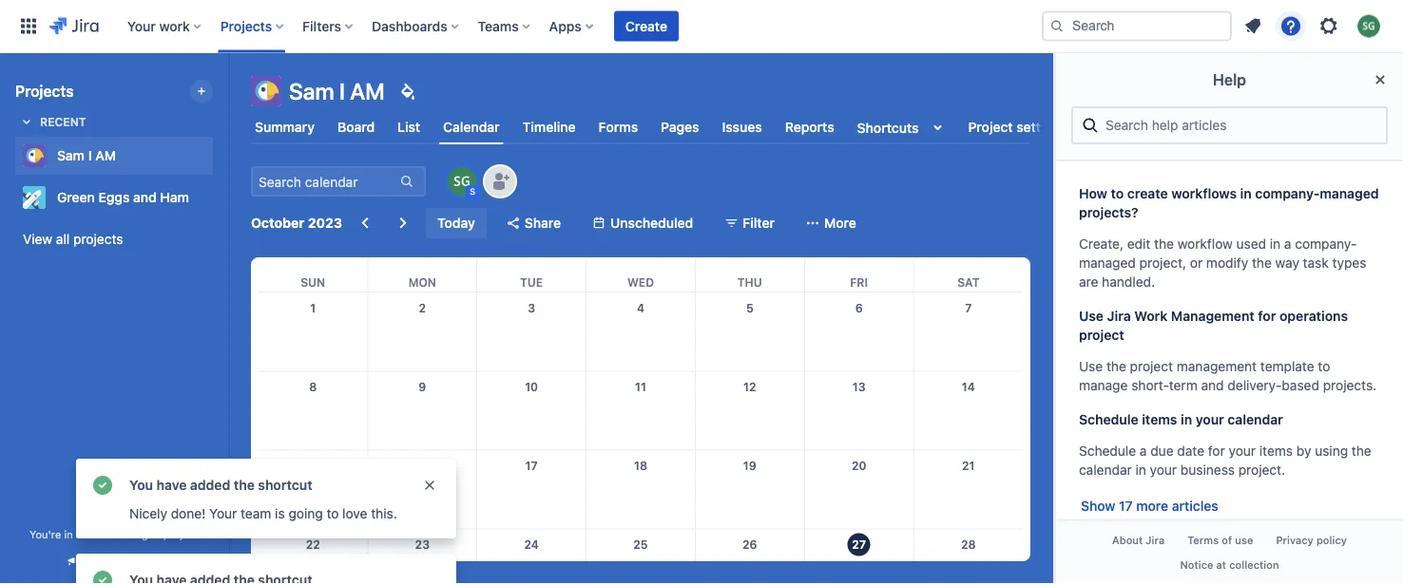 Task type: describe. For each thing, give the bounding box(es) containing it.
forms
[[599, 119, 638, 135]]

your inside your work popup button
[[127, 18, 156, 34]]

thu link
[[734, 258, 766, 292]]

handled.
[[1102, 274, 1156, 290]]

jira for use
[[1108, 309, 1131, 324]]

0 horizontal spatial sam i am
[[57, 148, 116, 164]]

24
[[524, 539, 539, 552]]

18
[[634, 460, 648, 473]]

1
[[310, 301, 316, 315]]

schedule for schedule items in your calendar
[[1079, 412, 1139, 428]]

1 vertical spatial projects
[[15, 82, 74, 100]]

row containing sun
[[259, 258, 1023, 292]]

your profile and settings image
[[1358, 15, 1381, 38]]

23
[[415, 539, 430, 552]]

used
[[1237, 236, 1267, 252]]

1 horizontal spatial your
[[1196, 412, 1225, 428]]

13
[[853, 381, 866, 394]]

filters button
[[297, 11, 361, 41]]

mon
[[409, 276, 436, 289]]

teams
[[478, 18, 519, 34]]

17 inside button
[[1119, 499, 1133, 514]]

calendar inside schedule a due date for your items by using the calendar in your business project.
[[1079, 463, 1132, 478]]

pages
[[661, 119, 700, 135]]

12 link
[[735, 372, 765, 403]]

you
[[129, 478, 153, 494]]

forms link
[[595, 110, 642, 145]]

Search help articles field
[[1100, 108, 1379, 143]]

done!
[[171, 506, 206, 522]]

of
[[1222, 535, 1233, 548]]

by
[[1297, 444, 1312, 459]]

1 success image from the top
[[91, 475, 114, 497]]

for for date
[[1209, 444, 1226, 459]]

use for use jira work management for operations project
[[1079, 309, 1104, 324]]

create button
[[614, 11, 679, 41]]

wed link
[[624, 258, 658, 292]]

view
[[23, 232, 52, 247]]

grid containing sun
[[259, 258, 1023, 585]]

add people image
[[489, 170, 512, 193]]

unscheduled image
[[592, 216, 607, 231]]

in inside how to create workflows in company-managed projects?
[[1241, 186, 1252, 202]]

filter button
[[713, 208, 786, 239]]

the up team
[[234, 478, 255, 494]]

your work button
[[121, 11, 209, 41]]

fri
[[850, 276, 868, 289]]

give feedback
[[84, 556, 163, 569]]

due
[[1151, 444, 1174, 459]]

nicely done! your team is going to love this.
[[129, 506, 397, 522]]

10
[[525, 381, 538, 394]]

about jira
[[1113, 535, 1165, 548]]

issues link
[[719, 110, 766, 145]]

primary element
[[11, 0, 1042, 53]]

22 link
[[298, 530, 328, 561]]

modify
[[1207, 255, 1249, 271]]

is
[[275, 506, 285, 522]]

close image
[[1369, 68, 1392, 91]]

ham
[[160, 190, 189, 205]]

17 inside row
[[526, 460, 538, 473]]

2023
[[308, 215, 342, 231]]

timeline link
[[519, 110, 580, 145]]

give
[[84, 556, 109, 569]]

your work
[[127, 18, 190, 34]]

28
[[961, 539, 976, 552]]

row containing 1
[[259, 293, 1023, 372]]

sam green image
[[447, 166, 477, 197]]

company- inside create, edit the workflow used in a company- managed project, or modify the way task types are handled.
[[1296, 236, 1358, 252]]

19
[[744, 460, 757, 473]]

more button
[[794, 208, 868, 239]]

to inside use the project management template to manage short-term and delivery-based projects.
[[1319, 359, 1331, 375]]

add to starred image for green eggs and ham
[[207, 186, 230, 209]]

3
[[528, 301, 535, 315]]

recent
[[40, 115, 86, 128]]

a inside schedule a due date for your items by using the calendar in your business project.
[[1140, 444, 1147, 459]]

shortcuts button
[[854, 110, 953, 145]]

18 link
[[626, 451, 656, 482]]

search image
[[1050, 19, 1065, 34]]

you're in a team-managed project
[[30, 529, 199, 541]]

dismiss image
[[422, 478, 437, 494]]

22
[[306, 539, 320, 552]]

issues
[[722, 119, 762, 135]]

terms
[[1188, 535, 1219, 548]]

shortcuts
[[858, 120, 919, 135]]

teams button
[[472, 11, 538, 41]]

how to create workflows in company-managed projects?
[[1079, 186, 1380, 221]]

work
[[1135, 309, 1168, 324]]

9
[[419, 381, 426, 394]]

the inside use the project management template to manage short-term and delivery-based projects.
[[1107, 359, 1127, 375]]

5
[[747, 301, 754, 315]]

project.
[[1239, 463, 1286, 478]]

green
[[57, 190, 95, 205]]

0 vertical spatial am
[[350, 78, 385, 105]]

way
[[1276, 255, 1300, 271]]

7 link
[[954, 293, 984, 323]]

eggs
[[98, 190, 130, 205]]

tab list containing calendar
[[240, 110, 1072, 145]]

dashboards button
[[366, 11, 467, 41]]

0 horizontal spatial project
[[164, 529, 199, 541]]

notifications image
[[1242, 15, 1265, 38]]

row containing 22
[[259, 530, 1023, 585]]

2 link
[[407, 293, 438, 323]]

collapse recent projects image
[[15, 110, 38, 133]]

in inside schedule a due date for your items by using the calendar in your business project.
[[1136, 463, 1147, 478]]

8 link
[[298, 372, 328, 403]]

manage
[[1079, 378, 1128, 394]]

mon link
[[405, 258, 440, 292]]

create
[[1128, 186, 1169, 202]]

a inside create, edit the workflow used in a company- managed project, or modify the way task types are handled.
[[1285, 236, 1292, 252]]

short-
[[1132, 378, 1170, 394]]

20 link
[[844, 451, 875, 482]]

1 vertical spatial your
[[1229, 444, 1256, 459]]

shortcut
[[258, 478, 313, 494]]

october 2023
[[251, 215, 342, 231]]

24 link
[[517, 530, 547, 561]]

schedule a due date for your items by using the calendar in your business project.
[[1079, 444, 1372, 478]]

nicely
[[129, 506, 167, 522]]

privacy
[[1277, 535, 1314, 548]]

13 link
[[844, 372, 875, 403]]

project
[[969, 119, 1013, 135]]

edit
[[1128, 236, 1151, 252]]

items inside schedule a due date for your items by using the calendar in your business project.
[[1260, 444, 1293, 459]]

use the project management template to manage short-term and delivery-based projects.
[[1079, 359, 1377, 394]]

in right you're
[[64, 529, 73, 541]]



Task type: locate. For each thing, give the bounding box(es) containing it.
1 vertical spatial your
[[209, 506, 237, 522]]

i up green
[[88, 148, 92, 164]]

set background color image
[[396, 80, 419, 103]]

2 horizontal spatial your
[[1229, 444, 1256, 459]]

1 horizontal spatial sam i am
[[289, 78, 385, 105]]

1 vertical spatial success image
[[91, 570, 114, 585]]

1 vertical spatial schedule
[[1079, 444, 1137, 459]]

previous month image
[[354, 212, 377, 235]]

1 vertical spatial 17
[[1119, 499, 1133, 514]]

0 horizontal spatial managed
[[115, 529, 161, 541]]

1 vertical spatial for
[[1209, 444, 1226, 459]]

sat
[[958, 276, 980, 289]]

settings image
[[1318, 15, 1341, 38]]

1 schedule from the top
[[1079, 412, 1139, 428]]

0 vertical spatial items
[[1142, 412, 1178, 428]]

3 row from the top
[[259, 372, 1023, 451]]

1 vertical spatial i
[[88, 148, 92, 164]]

17 up 24 link
[[526, 460, 538, 473]]

the right using
[[1352, 444, 1372, 459]]

1 horizontal spatial and
[[1202, 378, 1225, 394]]

this.
[[371, 506, 397, 522]]

4 row from the top
[[259, 451, 1023, 530]]

1 horizontal spatial i
[[339, 78, 345, 105]]

timeline
[[523, 119, 576, 135]]

2 schedule from the top
[[1079, 444, 1137, 459]]

0 vertical spatial managed
[[1320, 186, 1380, 202]]

1 horizontal spatial your
[[209, 506, 237, 522]]

0 vertical spatial your
[[1196, 412, 1225, 428]]

company- inside how to create workflows in company-managed projects?
[[1256, 186, 1320, 202]]

sidebar navigation image
[[207, 76, 249, 114]]

in up way
[[1270, 236, 1281, 252]]

a up way
[[1285, 236, 1292, 252]]

0 vertical spatial success image
[[91, 475, 114, 497]]

calendar down delivery-
[[1228, 412, 1284, 428]]

to left love
[[327, 506, 339, 522]]

2 horizontal spatial project
[[1130, 359, 1174, 375]]

the inside schedule a due date for your items by using the calendar in your business project.
[[1352, 444, 1372, 459]]

jira left work at right bottom
[[1108, 309, 1131, 324]]

use down are
[[1079, 309, 1104, 324]]

notice at collection
[[1181, 559, 1280, 571]]

show 17 more articles
[[1081, 499, 1219, 514]]

use inside use the project management template to manage short-term and delivery-based projects.
[[1079, 359, 1103, 375]]

term
[[1170, 378, 1198, 394]]

tab list
[[240, 110, 1072, 145]]

operations
[[1280, 309, 1349, 324]]

project,
[[1140, 255, 1187, 271]]

0 vertical spatial add to starred image
[[207, 145, 230, 167]]

1 vertical spatial managed
[[1079, 255, 1136, 271]]

2 vertical spatial your
[[1150, 463, 1177, 478]]

the down used
[[1253, 255, 1272, 271]]

managed down nicely
[[115, 529, 161, 541]]

banner containing your work
[[0, 0, 1404, 53]]

create project image
[[194, 84, 209, 99]]

0 horizontal spatial items
[[1142, 412, 1178, 428]]

at
[[1217, 559, 1227, 571]]

your up date
[[1196, 412, 1225, 428]]

1 horizontal spatial a
[[1140, 444, 1147, 459]]

0 vertical spatial calendar
[[1228, 412, 1284, 428]]

1 horizontal spatial to
[[1111, 186, 1124, 202]]

schedule for schedule a due date for your items by using the calendar in your business project.
[[1079, 444, 1137, 459]]

0 vertical spatial schedule
[[1079, 412, 1139, 428]]

use for use the project management template to manage short-term and delivery-based projects.
[[1079, 359, 1103, 375]]

added
[[190, 478, 230, 494]]

more
[[825, 215, 857, 231]]

to inside how to create workflows in company-managed projects?
[[1111, 186, 1124, 202]]

for inside use jira work management for operations project
[[1259, 309, 1277, 324]]

21
[[962, 460, 975, 473]]

in inside create, edit the workflow used in a company- managed project, or modify the way task types are handled.
[[1270, 236, 1281, 252]]

project up short- on the right of the page
[[1130, 359, 1174, 375]]

row containing 8
[[259, 372, 1023, 451]]

Search field
[[1042, 11, 1233, 41]]

share button
[[494, 208, 573, 239]]

help image
[[1280, 15, 1303, 38]]

6 link
[[844, 293, 875, 323]]

success image left you at bottom
[[91, 475, 114, 497]]

1 vertical spatial sam
[[57, 148, 85, 164]]

add to starred image for sam i am
[[207, 145, 230, 167]]

17 left more
[[1119, 499, 1133, 514]]

schedule left due
[[1079, 444, 1137, 459]]

i up board
[[339, 78, 345, 105]]

0 horizontal spatial to
[[327, 506, 339, 522]]

0 horizontal spatial for
[[1209, 444, 1226, 459]]

or
[[1191, 255, 1203, 271]]

4
[[637, 301, 645, 315]]

1 vertical spatial company-
[[1296, 236, 1358, 252]]

a left due
[[1140, 444, 1147, 459]]

1 vertical spatial a
[[1140, 444, 1147, 459]]

0 vertical spatial and
[[133, 190, 157, 205]]

sam i am down recent
[[57, 148, 116, 164]]

1 vertical spatial add to starred image
[[207, 186, 230, 209]]

0 vertical spatial for
[[1259, 309, 1277, 324]]

have
[[157, 478, 187, 494]]

unscheduled
[[611, 215, 694, 231]]

managed up types
[[1320, 186, 1380, 202]]

filters
[[303, 18, 341, 34]]

add to starred image right ham
[[207, 186, 230, 209]]

0 horizontal spatial jira
[[1108, 309, 1131, 324]]

0 horizontal spatial your
[[1150, 463, 1177, 478]]

filter
[[743, 215, 775, 231]]

sam i am up board
[[289, 78, 385, 105]]

success image down give
[[91, 570, 114, 585]]

share
[[525, 215, 561, 231]]

5 row from the top
[[259, 530, 1023, 585]]

love
[[343, 506, 368, 522]]

the up project,
[[1155, 236, 1174, 252]]

in up date
[[1181, 412, 1193, 428]]

0 horizontal spatial calendar
[[1079, 463, 1132, 478]]

2 vertical spatial project
[[164, 529, 199, 541]]

going
[[289, 506, 323, 522]]

0 horizontal spatial and
[[133, 190, 157, 205]]

0 vertical spatial i
[[339, 78, 345, 105]]

for for management
[[1259, 309, 1277, 324]]

17 link
[[517, 451, 547, 482]]

thu
[[738, 276, 763, 289]]

articles
[[1172, 499, 1219, 514]]

use inside use jira work management for operations project
[[1079, 309, 1104, 324]]

5 link
[[735, 293, 765, 323]]

0 vertical spatial sam
[[289, 78, 334, 105]]

0 horizontal spatial am
[[95, 148, 116, 164]]

am up green eggs and ham link
[[95, 148, 116, 164]]

0 horizontal spatial i
[[88, 148, 92, 164]]

27 link
[[844, 530, 875, 561]]

in up show 17 more articles
[[1136, 463, 1147, 478]]

1 vertical spatial sam i am
[[57, 148, 116, 164]]

jira right about
[[1146, 535, 1165, 548]]

list link
[[394, 110, 424, 145]]

0 horizontal spatial projects
[[15, 82, 74, 100]]

your up the project.
[[1229, 444, 1256, 459]]

your
[[1196, 412, 1225, 428], [1229, 444, 1256, 459], [1150, 463, 1177, 478]]

0 vertical spatial your
[[127, 18, 156, 34]]

1 horizontal spatial am
[[350, 78, 385, 105]]

sam down recent
[[57, 148, 85, 164]]

1 vertical spatial and
[[1202, 378, 1225, 394]]

0 vertical spatial projects
[[220, 18, 272, 34]]

1 use from the top
[[1079, 309, 1104, 324]]

0 horizontal spatial sam
[[57, 148, 85, 164]]

and left ham
[[133, 190, 157, 205]]

10 link
[[517, 372, 547, 403]]

in right "workflows"
[[1241, 186, 1252, 202]]

use
[[1236, 535, 1254, 548]]

for
[[1259, 309, 1277, 324], [1209, 444, 1226, 459]]

0 horizontal spatial your
[[127, 18, 156, 34]]

projects up sidebar navigation icon
[[220, 18, 272, 34]]

2 horizontal spatial a
[[1285, 236, 1292, 252]]

0 vertical spatial company-
[[1256, 186, 1320, 202]]

you're
[[30, 529, 61, 541]]

use
[[1079, 309, 1104, 324], [1079, 359, 1103, 375]]

row up 18 link
[[259, 372, 1023, 451]]

based
[[1282, 378, 1320, 394]]

appswitcher icon image
[[17, 15, 40, 38]]

add to starred image
[[207, 145, 230, 167], [207, 186, 230, 209]]

and down management
[[1202, 378, 1225, 394]]

row down wed
[[259, 293, 1023, 372]]

schedule inside schedule a due date for your items by using the calendar in your business project.
[[1079, 444, 1137, 459]]

2 horizontal spatial managed
[[1320, 186, 1380, 202]]

to up projects?
[[1111, 186, 1124, 202]]

0 vertical spatial 17
[[526, 460, 538, 473]]

grid
[[259, 258, 1023, 585]]

jira inside 'button'
[[1146, 535, 1165, 548]]

notice
[[1181, 559, 1214, 571]]

1 vertical spatial items
[[1260, 444, 1293, 459]]

managed inside how to create workflows in company-managed projects?
[[1320, 186, 1380, 202]]

apps button
[[544, 11, 601, 41]]

0 vertical spatial project
[[1079, 328, 1125, 343]]

the up manage
[[1107, 359, 1127, 375]]

more
[[1137, 499, 1169, 514]]

view all projects link
[[15, 223, 213, 257]]

1 horizontal spatial items
[[1260, 444, 1293, 459]]

2 vertical spatial to
[[327, 506, 339, 522]]

summary
[[255, 119, 315, 135]]

you have added the shortcut
[[129, 478, 313, 494]]

today
[[438, 215, 475, 231]]

project inside use the project management template to manage short-term and delivery-based projects.
[[1130, 359, 1174, 375]]

0 vertical spatial use
[[1079, 309, 1104, 324]]

banner
[[0, 0, 1404, 53]]

row up "25" link
[[259, 451, 1023, 530]]

1 vertical spatial project
[[1130, 359, 1174, 375]]

1 horizontal spatial projects
[[220, 18, 272, 34]]

2 vertical spatial a
[[76, 529, 82, 541]]

jira image
[[49, 15, 99, 38], [49, 15, 99, 38]]

green eggs and ham
[[57, 190, 189, 205]]

14
[[962, 381, 976, 394]]

company-
[[1256, 186, 1320, 202], [1296, 236, 1358, 252]]

1 vertical spatial to
[[1319, 359, 1331, 375]]

sam up summary
[[289, 78, 334, 105]]

i
[[339, 78, 345, 105], [88, 148, 92, 164]]

collection
[[1230, 559, 1280, 571]]

pages link
[[657, 110, 703, 145]]

row containing 17
[[259, 451, 1023, 530]]

workflows
[[1172, 186, 1237, 202]]

schedule items in your calendar
[[1079, 412, 1284, 428]]

am up board
[[350, 78, 385, 105]]

1 row from the top
[[259, 258, 1023, 292]]

1 vertical spatial calendar
[[1079, 463, 1132, 478]]

date
[[1178, 444, 1205, 459]]

row down 18 link
[[259, 530, 1023, 585]]

items up due
[[1142, 412, 1178, 428]]

in
[[1241, 186, 1252, 202], [1270, 236, 1281, 252], [1181, 412, 1193, 428], [1136, 463, 1147, 478], [64, 529, 73, 541]]

26
[[743, 539, 758, 552]]

settings
[[1017, 119, 1068, 135]]

success image
[[91, 475, 114, 497], [91, 570, 114, 585]]

2 row from the top
[[259, 293, 1023, 372]]

1 horizontal spatial calendar
[[1228, 412, 1284, 428]]

reports link
[[781, 110, 838, 145]]

2
[[419, 301, 426, 315]]

for left operations
[[1259, 309, 1277, 324]]

your down due
[[1150, 463, 1177, 478]]

2 success image from the top
[[91, 570, 114, 585]]

managed down create,
[[1079, 255, 1136, 271]]

2 use from the top
[[1079, 359, 1103, 375]]

board link
[[334, 110, 379, 145]]

task
[[1304, 255, 1329, 271]]

for up business
[[1209, 444, 1226, 459]]

company- up used
[[1256, 186, 1320, 202]]

help
[[1213, 71, 1247, 89]]

2 horizontal spatial to
[[1319, 359, 1331, 375]]

projects up collapse recent projects icon
[[15, 82, 74, 100]]

0 vertical spatial jira
[[1108, 309, 1131, 324]]

jira for about
[[1146, 535, 1165, 548]]

projects button
[[215, 11, 291, 41]]

1 vertical spatial use
[[1079, 359, 1103, 375]]

21 link
[[954, 451, 984, 482]]

0 vertical spatial sam i am
[[289, 78, 385, 105]]

1 vertical spatial am
[[95, 148, 116, 164]]

0 vertical spatial a
[[1285, 236, 1292, 252]]

fri link
[[847, 258, 872, 292]]

1 add to starred image from the top
[[207, 145, 230, 167]]

projects inside dropdown button
[[220, 18, 272, 34]]

1 horizontal spatial jira
[[1146, 535, 1165, 548]]

9 link
[[407, 372, 438, 403]]

2 vertical spatial managed
[[115, 529, 161, 541]]

0 horizontal spatial 17
[[526, 460, 538, 473]]

company- up task on the top right
[[1296, 236, 1358, 252]]

your left work
[[127, 18, 156, 34]]

1 horizontal spatial for
[[1259, 309, 1277, 324]]

managed inside create, edit the workflow used in a company- managed project, or modify the way task types are handled.
[[1079, 255, 1136, 271]]

for inside schedule a due date for your items by using the calendar in your business project.
[[1209, 444, 1226, 459]]

a left team-
[[76, 529, 82, 541]]

project up manage
[[1079, 328, 1125, 343]]

show 17 more articles button
[[1072, 495, 1228, 518]]

row up "4" link
[[259, 258, 1023, 292]]

create,
[[1079, 236, 1124, 252]]

items up the project.
[[1260, 444, 1293, 459]]

2 add to starred image from the top
[[207, 186, 230, 209]]

1 horizontal spatial project
[[1079, 328, 1125, 343]]

your down you have added the shortcut
[[209, 506, 237, 522]]

1 horizontal spatial sam
[[289, 78, 334, 105]]

0 vertical spatial to
[[1111, 186, 1124, 202]]

use up manage
[[1079, 359, 1103, 375]]

about
[[1113, 535, 1143, 548]]

schedule down manage
[[1079, 412, 1139, 428]]

1 horizontal spatial managed
[[1079, 255, 1136, 271]]

row
[[259, 258, 1023, 292], [259, 293, 1023, 372], [259, 372, 1023, 451], [259, 451, 1023, 530], [259, 530, 1023, 585]]

and inside use the project management template to manage short-term and delivery-based projects.
[[1202, 378, 1225, 394]]

a
[[1285, 236, 1292, 252], [1140, 444, 1147, 459], [76, 529, 82, 541]]

how
[[1079, 186, 1108, 202]]

1 horizontal spatial 17
[[1119, 499, 1133, 514]]

work
[[159, 18, 190, 34]]

project inside use jira work management for operations project
[[1079, 328, 1125, 343]]

team
[[241, 506, 271, 522]]

0 horizontal spatial a
[[76, 529, 82, 541]]

Search calendar text field
[[253, 168, 398, 195]]

to up based
[[1319, 359, 1331, 375]]

calendar up show
[[1079, 463, 1132, 478]]

tue link
[[516, 258, 547, 292]]

notice at collection link
[[1169, 553, 1291, 577]]

jira inside use jira work management for operations project
[[1108, 309, 1131, 324]]

template
[[1261, 359, 1315, 375]]

add to starred image down sidebar navigation icon
[[207, 145, 230, 167]]

project down done!
[[164, 529, 199, 541]]

project settings link
[[965, 110, 1072, 145]]

sam i am link
[[15, 137, 205, 175]]

sam i am
[[289, 78, 385, 105], [57, 148, 116, 164]]

next month image
[[392, 212, 415, 235]]

1 vertical spatial jira
[[1146, 535, 1165, 548]]



Task type: vqa. For each thing, say whether or not it's contained in the screenshot.
Green Eggs and Ham link
yes



